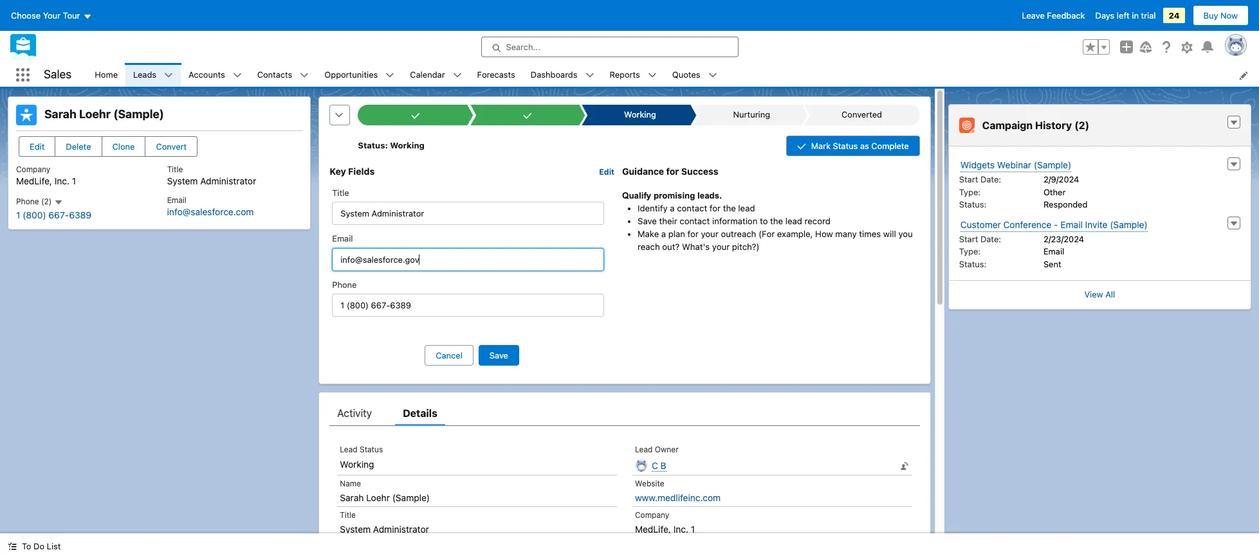 Task type: locate. For each thing, give the bounding box(es) containing it.
1 horizontal spatial title system administrator
[[340, 511, 429, 536]]

1 vertical spatial a
[[662, 229, 666, 239]]

edit left guidance
[[599, 167, 615, 177]]

1 up 6389
[[72, 176, 76, 187]]

status up fields
[[358, 140, 385, 151]]

0 horizontal spatial lead
[[340, 446, 358, 455]]

1 date: from the top
[[981, 174, 1002, 185]]

1 vertical spatial working
[[390, 140, 425, 151]]

1 horizontal spatial lead
[[786, 216, 803, 226]]

0 vertical spatial lead
[[739, 203, 755, 214]]

reports
[[610, 69, 640, 80]]

lead up example,
[[786, 216, 803, 226]]

working right :
[[390, 140, 425, 151]]

details link
[[403, 401, 438, 427]]

date: down widgets
[[981, 174, 1002, 185]]

reach
[[638, 242, 660, 252]]

2 horizontal spatial 1
[[691, 525, 695, 536]]

all
[[1106, 290, 1116, 300]]

0 horizontal spatial save
[[490, 351, 509, 361]]

0 vertical spatial a
[[670, 203, 675, 214]]

lead up name
[[340, 446, 358, 455]]

invite
[[1086, 219, 1108, 230]]

company
[[16, 165, 50, 174], [635, 511, 670, 521]]

contact down leads.
[[677, 203, 708, 214]]

text default image inside campaign history element
[[1230, 118, 1239, 127]]

1 vertical spatial title system administrator
[[340, 511, 429, 536]]

2 type: from the top
[[960, 247, 981, 257]]

details
[[403, 408, 438, 420]]

2/9/2024
[[1044, 174, 1080, 185]]

0 horizontal spatial loehr
[[79, 107, 111, 121]]

0 vertical spatial status:
[[960, 200, 987, 210]]

0 vertical spatial (2)
[[1075, 120, 1090, 131]]

0 vertical spatial edit
[[30, 142, 45, 152]]

list
[[87, 63, 1260, 87]]

status: down customer
[[960, 259, 987, 269]]

1 horizontal spatial inc.
[[674, 525, 689, 536]]

company down www.medlifeinc.com link
[[635, 511, 670, 521]]

save right cancel button
[[490, 351, 509, 361]]

1 vertical spatial lead
[[786, 216, 803, 226]]

example,
[[777, 229, 813, 239]]

company medlife, inc. 1 down www.medlifeinc.com link
[[635, 511, 695, 536]]

company medlife, inc. 1
[[16, 165, 76, 187], [635, 511, 695, 536]]

text default image inside accounts 'list item'
[[233, 71, 242, 80]]

contact up plan
[[680, 216, 710, 226]]

sarah right lead image
[[44, 107, 77, 121]]

1 lead from the left
[[340, 446, 358, 455]]

2 start from the top
[[960, 234, 979, 244]]

0 vertical spatial save
[[638, 216, 657, 226]]

1 vertical spatial title
[[332, 188, 349, 198]]

text default image
[[164, 71, 173, 80], [300, 71, 309, 80], [585, 71, 594, 80], [648, 71, 657, 80], [708, 71, 717, 80], [8, 543, 17, 552]]

text default image inside reports list item
[[648, 71, 657, 80]]

lead inside lead status working
[[340, 446, 358, 455]]

text default image for accounts
[[233, 71, 242, 80]]

working up name
[[340, 459, 374, 470]]

your up what's
[[701, 229, 719, 239]]

working down reports list item at the top of the page
[[624, 110, 656, 120]]

(2)
[[1075, 120, 1090, 131], [41, 197, 52, 207]]

start date: down widgets
[[960, 174, 1002, 185]]

text default image inside the 'contacts' list item
[[300, 71, 309, 80]]

type: for customer conference - email invite (sample)
[[960, 247, 981, 257]]

1 vertical spatial phone
[[332, 280, 357, 290]]

contacts link
[[250, 63, 300, 87]]

lead
[[340, 446, 358, 455], [635, 446, 653, 455]]

history
[[1036, 120, 1072, 131]]

1 vertical spatial save
[[490, 351, 509, 361]]

1 status: from the top
[[960, 200, 987, 210]]

text default image for quotes
[[708, 71, 717, 80]]

0 vertical spatial the
[[723, 203, 736, 214]]

medlife, down www.medlifeinc.com link
[[635, 525, 671, 536]]

date: down customer
[[981, 234, 1002, 244]]

loehr
[[79, 107, 111, 121], [366, 493, 390, 504]]

1 horizontal spatial save
[[638, 216, 657, 226]]

email inside 'email info@salesforce.com'
[[167, 196, 187, 205]]

dashboards list item
[[523, 63, 602, 87]]

contacts list item
[[250, 63, 317, 87]]

0 horizontal spatial phone
[[16, 197, 39, 207]]

0 horizontal spatial the
[[723, 203, 736, 214]]

to do list
[[22, 542, 61, 552]]

title down name
[[340, 511, 356, 521]]

webinar
[[998, 160, 1032, 171]]

nurturing link
[[699, 105, 802, 126]]

text default image
[[233, 71, 242, 80], [386, 71, 395, 80], [453, 71, 462, 80], [1230, 118, 1239, 127], [54, 198, 63, 207]]

loehr down lead status working
[[366, 493, 390, 504]]

title system administrator down name sarah loehr (sample)
[[340, 511, 429, 536]]

working for status : working
[[390, 140, 425, 151]]

clone button
[[101, 136, 146, 157]]

1 start from the top
[[960, 174, 979, 185]]

2 start date: from the top
[[960, 234, 1002, 244]]

0 horizontal spatial administrator
[[200, 176, 256, 187]]

buy
[[1204, 10, 1219, 21]]

1 vertical spatial company medlife, inc. 1
[[635, 511, 695, 536]]

text default image inside quotes list item
[[708, 71, 717, 80]]

1 vertical spatial date:
[[981, 234, 1002, 244]]

2 horizontal spatial for
[[710, 203, 721, 214]]

0 vertical spatial administrator
[[200, 176, 256, 187]]

nurturing
[[733, 110, 771, 120]]

text default image for opportunities
[[386, 71, 395, 80]]

make
[[638, 229, 659, 239]]

(2) inside dropdown button
[[41, 197, 52, 207]]

0 horizontal spatial medlife,
[[16, 176, 52, 187]]

1 start date: from the top
[[960, 174, 1002, 185]]

0 horizontal spatial sarah
[[44, 107, 77, 121]]

leads.
[[698, 191, 722, 201]]

1 horizontal spatial administrator
[[373, 525, 429, 536]]

inc.
[[55, 176, 70, 187], [674, 525, 689, 536]]

lead for lead status working
[[340, 446, 358, 455]]

text default image for dashboards
[[585, 71, 594, 80]]

1 vertical spatial system
[[340, 525, 371, 536]]

working link
[[588, 105, 691, 126]]

1 left (800)
[[16, 210, 20, 221]]

1 down www.medlifeinc.com link
[[691, 525, 695, 536]]

administrator down name sarah loehr (sample)
[[373, 525, 429, 536]]

a left plan
[[662, 229, 666, 239]]

medlife, up the phone (2)
[[16, 176, 52, 187]]

1 horizontal spatial phone
[[332, 280, 357, 290]]

accounts link
[[181, 63, 233, 87]]

2 lead from the left
[[635, 446, 653, 455]]

calendar link
[[402, 63, 453, 87]]

calendar
[[410, 69, 445, 80]]

1 horizontal spatial 1
[[72, 176, 76, 187]]

text default image down search... 'button'
[[585, 71, 594, 80]]

0 horizontal spatial inc.
[[55, 176, 70, 187]]

start date:
[[960, 174, 1002, 185], [960, 234, 1002, 244]]

convert button
[[145, 136, 198, 157]]

lead up the c in the right bottom of the page
[[635, 446, 653, 455]]

1 vertical spatial contact
[[680, 216, 710, 226]]

text default image right "quotes"
[[708, 71, 717, 80]]

2/23/2024
[[1044, 234, 1085, 244]]

(sample) inside name sarah loehr (sample)
[[392, 493, 430, 504]]

lead image
[[16, 105, 37, 126]]

date:
[[981, 174, 1002, 185], [981, 234, 1002, 244]]

1 horizontal spatial medlife,
[[635, 525, 671, 536]]

loehr up delete button
[[79, 107, 111, 121]]

save button
[[479, 346, 519, 366]]

1 vertical spatial edit
[[599, 167, 615, 177]]

cancel button
[[425, 346, 474, 366]]

edit
[[30, 142, 45, 152], [599, 167, 615, 177]]

2 status: from the top
[[960, 259, 987, 269]]

mark status as complete button
[[786, 136, 920, 156]]

1 horizontal spatial system
[[340, 525, 371, 536]]

owner
[[655, 446, 679, 455]]

sales
[[44, 68, 72, 81]]

campaign history (2)
[[983, 120, 1090, 131]]

inc. up "phone (2)" dropdown button
[[55, 176, 70, 187]]

phone for phone
[[332, 280, 357, 290]]

1 vertical spatial type:
[[960, 247, 981, 257]]

company down edit button
[[16, 165, 50, 174]]

0 vertical spatial loehr
[[79, 107, 111, 121]]

text default image right reports
[[648, 71, 657, 80]]

0 horizontal spatial a
[[662, 229, 666, 239]]

1 horizontal spatial a
[[670, 203, 675, 214]]

guidance
[[622, 166, 664, 177]]

for up promising
[[667, 166, 679, 177]]

1 horizontal spatial company
[[635, 511, 670, 521]]

0 vertical spatial title system administrator
[[167, 165, 256, 187]]

start down widgets
[[960, 174, 979, 185]]

1 vertical spatial loehr
[[366, 493, 390, 504]]

status inside mark status as complete button
[[833, 141, 858, 151]]

you
[[899, 229, 913, 239]]

title down convert button
[[167, 165, 183, 174]]

0 vertical spatial phone
[[16, 197, 39, 207]]

widgets webinar (sample)
[[961, 160, 1072, 171]]

date: for widgets
[[981, 174, 1002, 185]]

for
[[667, 166, 679, 177], [710, 203, 721, 214], [688, 229, 699, 239]]

title system administrator up 'email info@salesforce.com'
[[167, 165, 256, 187]]

0 vertical spatial type:
[[960, 187, 981, 197]]

type: for widgets webinar (sample)
[[960, 187, 981, 197]]

1 horizontal spatial lead
[[635, 446, 653, 455]]

contact
[[677, 203, 708, 214], [680, 216, 710, 226]]

phone for phone (2)
[[16, 197, 39, 207]]

opportunities list item
[[317, 63, 402, 87]]

save inside qualify promising leads. identify a contact for the lead save their contact information to the lead record make a plan for your outreach (for example, how many times will you reach out? what's your pitch?)
[[638, 216, 657, 226]]

title system administrator
[[167, 165, 256, 187], [340, 511, 429, 536]]

the up 'information'
[[723, 203, 736, 214]]

activity
[[337, 408, 372, 420]]

status: up customer
[[960, 200, 987, 210]]

status inside lead status working
[[360, 446, 383, 455]]

path options list box
[[358, 105, 920, 126]]

1
[[72, 176, 76, 187], [16, 210, 20, 221], [691, 525, 695, 536]]

1 vertical spatial status:
[[960, 259, 987, 269]]

view all
[[1085, 290, 1116, 300]]

working inside path options list box
[[624, 110, 656, 120]]

save up make
[[638, 216, 657, 226]]

loehr inside name sarah loehr (sample)
[[366, 493, 390, 504]]

now
[[1221, 10, 1238, 21]]

start date: for widgets
[[960, 174, 1002, 185]]

leads link
[[126, 63, 164, 87]]

company medlife, inc. 1 up "phone (2)" dropdown button
[[16, 165, 76, 187]]

status for as
[[833, 141, 858, 151]]

complete
[[872, 141, 909, 151]]

opportunities
[[325, 69, 378, 80]]

search...
[[506, 42, 541, 52]]

Phone telephone field
[[332, 294, 604, 317]]

text default image inside opportunities 'list item'
[[386, 71, 395, 80]]

Email text field
[[332, 248, 604, 271]]

feedback
[[1048, 10, 1086, 21]]

1 vertical spatial start
[[960, 234, 979, 244]]

2 horizontal spatial working
[[624, 110, 656, 120]]

text default image inside to do list button
[[8, 543, 17, 552]]

text default image left to
[[8, 543, 17, 552]]

view
[[1085, 290, 1104, 300]]

1 horizontal spatial edit
[[599, 167, 615, 177]]

status left as
[[833, 141, 858, 151]]

activity link
[[337, 401, 372, 427]]

search... button
[[481, 37, 739, 57]]

sarah down name
[[340, 493, 364, 504]]

type:
[[960, 187, 981, 197], [960, 247, 981, 257]]

qualify promising leads. identify a contact for the lead save their contact information to the lead record make a plan for your outreach (for example, how many times will you reach out? what's your pitch?)
[[622, 191, 913, 252]]

their
[[659, 216, 678, 226]]

1 horizontal spatial (2)
[[1075, 120, 1090, 131]]

type: down customer
[[960, 247, 981, 257]]

0 vertical spatial start
[[960, 174, 979, 185]]

2 date: from the top
[[981, 234, 1002, 244]]

0 horizontal spatial title system administrator
[[167, 165, 256, 187]]

1 horizontal spatial loehr
[[366, 493, 390, 504]]

1 type: from the top
[[960, 187, 981, 197]]

date: for customer
[[981, 234, 1002, 244]]

your down outreach
[[712, 242, 730, 252]]

(sample)
[[113, 107, 164, 121], [1034, 160, 1072, 171], [1110, 219, 1148, 230], [392, 493, 430, 504]]

1 vertical spatial administrator
[[373, 525, 429, 536]]

text default image for calendar
[[453, 71, 462, 80]]

the right to
[[771, 216, 783, 226]]

0 vertical spatial date:
[[981, 174, 1002, 185]]

0 vertical spatial company
[[16, 165, 50, 174]]

to
[[22, 542, 31, 552]]

pitch?)
[[732, 242, 760, 252]]

0 vertical spatial company medlife, inc. 1
[[16, 165, 76, 187]]

leads list item
[[126, 63, 181, 87]]

status for working
[[360, 446, 383, 455]]

sarah inside name sarah loehr (sample)
[[340, 493, 364, 504]]

responded
[[1044, 200, 1088, 210]]

edit link
[[599, 167, 615, 177]]

for down leads.
[[710, 203, 721, 214]]

phone inside "phone (2)" dropdown button
[[16, 197, 39, 207]]

system down convert button
[[167, 176, 198, 187]]

1 vertical spatial sarah
[[340, 493, 364, 504]]

text default image right contacts
[[300, 71, 309, 80]]

buy now
[[1204, 10, 1238, 21]]

the
[[723, 203, 736, 214], [771, 216, 783, 226]]

2 vertical spatial title
[[340, 511, 356, 521]]

0 vertical spatial for
[[667, 166, 679, 177]]

your
[[701, 229, 719, 239], [712, 242, 730, 252]]

fields
[[348, 166, 375, 177]]

1 vertical spatial 1
[[16, 210, 20, 221]]

reports list item
[[602, 63, 665, 87]]

1 vertical spatial start date:
[[960, 234, 1002, 244]]

2 vertical spatial working
[[340, 459, 374, 470]]

0 vertical spatial working
[[624, 110, 656, 120]]

type: down widgets
[[960, 187, 981, 197]]

tour
[[63, 10, 80, 21]]

1 horizontal spatial the
[[771, 216, 783, 226]]

1 horizontal spatial working
[[390, 140, 425, 151]]

0 horizontal spatial edit
[[30, 142, 45, 152]]

text default image inside dashboards list item
[[585, 71, 594, 80]]

0 horizontal spatial working
[[340, 459, 374, 470]]

tab list
[[330, 401, 920, 427]]

working inside lead status working
[[340, 459, 374, 470]]

do
[[34, 542, 44, 552]]

1 horizontal spatial sarah
[[340, 493, 364, 504]]

start down customer
[[960, 234, 979, 244]]

(2) up 1 (800) 667-6389
[[41, 197, 52, 207]]

administrator up 'email info@salesforce.com'
[[200, 176, 256, 187]]

0 vertical spatial start date:
[[960, 174, 1002, 185]]

-
[[1054, 219, 1059, 230]]

lead up 'information'
[[739, 203, 755, 214]]

text default image inside calendar list item
[[453, 71, 462, 80]]

text default image inside leads list item
[[164, 71, 173, 80]]

start date: down customer
[[960, 234, 1002, 244]]

inc. down www.medlifeinc.com link
[[674, 525, 689, 536]]

2 vertical spatial for
[[688, 229, 699, 239]]

title down key
[[332, 188, 349, 198]]

a down promising
[[670, 203, 675, 214]]

for up what's
[[688, 229, 699, 239]]

status up name
[[360, 446, 383, 455]]

0 horizontal spatial lead
[[739, 203, 755, 214]]

text default image right leads
[[164, 71, 173, 80]]

edit down lead image
[[30, 142, 45, 152]]

1 vertical spatial inc.
[[674, 525, 689, 536]]

mark status as complete
[[811, 141, 909, 151]]

system down name
[[340, 525, 371, 536]]

1 horizontal spatial company medlife, inc. 1
[[635, 511, 695, 536]]

(2) right history
[[1075, 120, 1090, 131]]

widgets
[[961, 160, 995, 171]]

0 horizontal spatial (2)
[[41, 197, 52, 207]]

view all link
[[949, 281, 1251, 309]]

group
[[1083, 39, 1110, 55]]

0 vertical spatial system
[[167, 176, 198, 187]]

start date: for customer
[[960, 234, 1002, 244]]



Task type: describe. For each thing, give the bounding box(es) containing it.
lead for lead owner
[[635, 446, 653, 455]]

left
[[1117, 10, 1130, 21]]

choose your tour
[[11, 10, 80, 21]]

contacts
[[257, 69, 292, 80]]

success
[[682, 166, 719, 177]]

delete button
[[55, 136, 102, 157]]

campaign history element
[[949, 104, 1252, 310]]

www.medlifeinc.com
[[635, 493, 721, 504]]

calendar list item
[[402, 63, 470, 87]]

how
[[816, 229, 833, 239]]

customer conference - email invite (sample)
[[961, 219, 1148, 230]]

text default image for leads
[[164, 71, 173, 80]]

information
[[713, 216, 758, 226]]

lead status working
[[340, 446, 383, 470]]

status: for widgets webinar (sample)
[[960, 200, 987, 210]]

0 vertical spatial sarah
[[44, 107, 77, 121]]

www.medlifeinc.com link
[[635, 493, 721, 504]]

dashboards
[[531, 69, 578, 80]]

other
[[1044, 187, 1066, 197]]

qualify
[[622, 191, 652, 201]]

0 vertical spatial contact
[[677, 203, 708, 214]]

0 horizontal spatial system
[[167, 176, 198, 187]]

days
[[1096, 10, 1115, 21]]

0 vertical spatial your
[[701, 229, 719, 239]]

will
[[884, 229, 897, 239]]

text default image for contacts
[[300, 71, 309, 80]]

leave feedback link
[[1023, 10, 1086, 21]]

promising
[[654, 191, 695, 201]]

forecasts
[[477, 69, 515, 80]]

c b link
[[652, 459, 667, 473]]

text default image for reports
[[648, 71, 657, 80]]

667-
[[49, 210, 69, 221]]

0 vertical spatial medlife,
[[16, 176, 52, 187]]

leave feedback
[[1023, 10, 1086, 21]]

1 horizontal spatial for
[[688, 229, 699, 239]]

0 vertical spatial inc.
[[55, 176, 70, 187]]

0 horizontal spatial company medlife, inc. 1
[[16, 165, 76, 187]]

customer conference - email invite (sample) link
[[961, 218, 1148, 232]]

1 vertical spatial the
[[771, 216, 783, 226]]

times
[[860, 229, 881, 239]]

0 horizontal spatial 1
[[16, 210, 20, 221]]

opportunities link
[[317, 63, 386, 87]]

cancel
[[436, 351, 463, 361]]

plan
[[669, 229, 686, 239]]

(2) inside campaign history element
[[1075, 120, 1090, 131]]

identify
[[638, 203, 668, 214]]

save inside button
[[490, 351, 509, 361]]

record
[[805, 216, 831, 226]]

dashboards link
[[523, 63, 585, 87]]

edit inside button
[[30, 142, 45, 152]]

website
[[635, 479, 665, 489]]

customer
[[961, 219, 1001, 230]]

sent
[[1044, 259, 1062, 269]]

converted link
[[811, 105, 914, 126]]

what's
[[682, 242, 710, 252]]

choose
[[11, 10, 41, 21]]

0 horizontal spatial for
[[667, 166, 679, 177]]

campaign
[[983, 120, 1033, 131]]

clone
[[112, 142, 135, 152]]

key
[[330, 166, 346, 177]]

info@salesforce.com link
[[167, 207, 254, 218]]

list
[[47, 542, 61, 552]]

your
[[43, 10, 61, 21]]

as
[[861, 141, 869, 151]]

phone (2)
[[16, 197, 54, 207]]

list containing home
[[87, 63, 1260, 87]]

1 vertical spatial for
[[710, 203, 721, 214]]

working for lead status working
[[340, 459, 374, 470]]

6389
[[69, 210, 92, 221]]

guidance for success
[[622, 166, 719, 177]]

1 (800) 667-6389 link
[[16, 210, 92, 221]]

reports link
[[602, 63, 648, 87]]

sarah loehr (sample)
[[44, 107, 164, 121]]

conference
[[1004, 219, 1052, 230]]

Title text field
[[332, 202, 604, 225]]

24
[[1169, 10, 1180, 21]]

start for customer conference - email invite (sample)
[[960, 234, 979, 244]]

c b
[[652, 461, 667, 472]]

delete
[[66, 142, 91, 152]]

(800)
[[23, 210, 46, 221]]

home link
[[87, 63, 126, 87]]

0 vertical spatial 1
[[72, 176, 76, 187]]

start for widgets webinar (sample)
[[960, 174, 979, 185]]

info@salesforce.com
[[167, 207, 254, 218]]

quotes list item
[[665, 63, 725, 87]]

tab list containing activity
[[330, 401, 920, 427]]

convert
[[156, 142, 187, 152]]

1 vertical spatial medlife,
[[635, 525, 671, 536]]

accounts
[[189, 69, 225, 80]]

text default image inside "phone (2)" dropdown button
[[54, 198, 63, 207]]

name sarah loehr (sample)
[[340, 479, 430, 504]]

accounts list item
[[181, 63, 250, 87]]

lead owner
[[635, 446, 679, 455]]

converted
[[842, 110, 883, 120]]

1 vertical spatial company
[[635, 511, 670, 521]]

website www.medlifeinc.com
[[635, 479, 721, 504]]

quotes
[[673, 69, 701, 80]]

0 horizontal spatial company
[[16, 165, 50, 174]]

forecasts link
[[470, 63, 523, 87]]

outreach
[[721, 229, 757, 239]]

2 vertical spatial 1
[[691, 525, 695, 536]]

name
[[340, 479, 361, 489]]

1 vertical spatial your
[[712, 242, 730, 252]]

0 vertical spatial title
[[167, 165, 183, 174]]

status: for customer conference - email invite (sample)
[[960, 259, 987, 269]]

to
[[760, 216, 768, 226]]

email info@salesforce.com
[[167, 196, 254, 218]]

buy now button
[[1193, 5, 1249, 26]]

trial
[[1142, 10, 1156, 21]]

quotes link
[[665, 63, 708, 87]]



Task type: vqa. For each thing, say whether or not it's contained in the screenshot.
"Created by Me" related to first Created by Me Link
no



